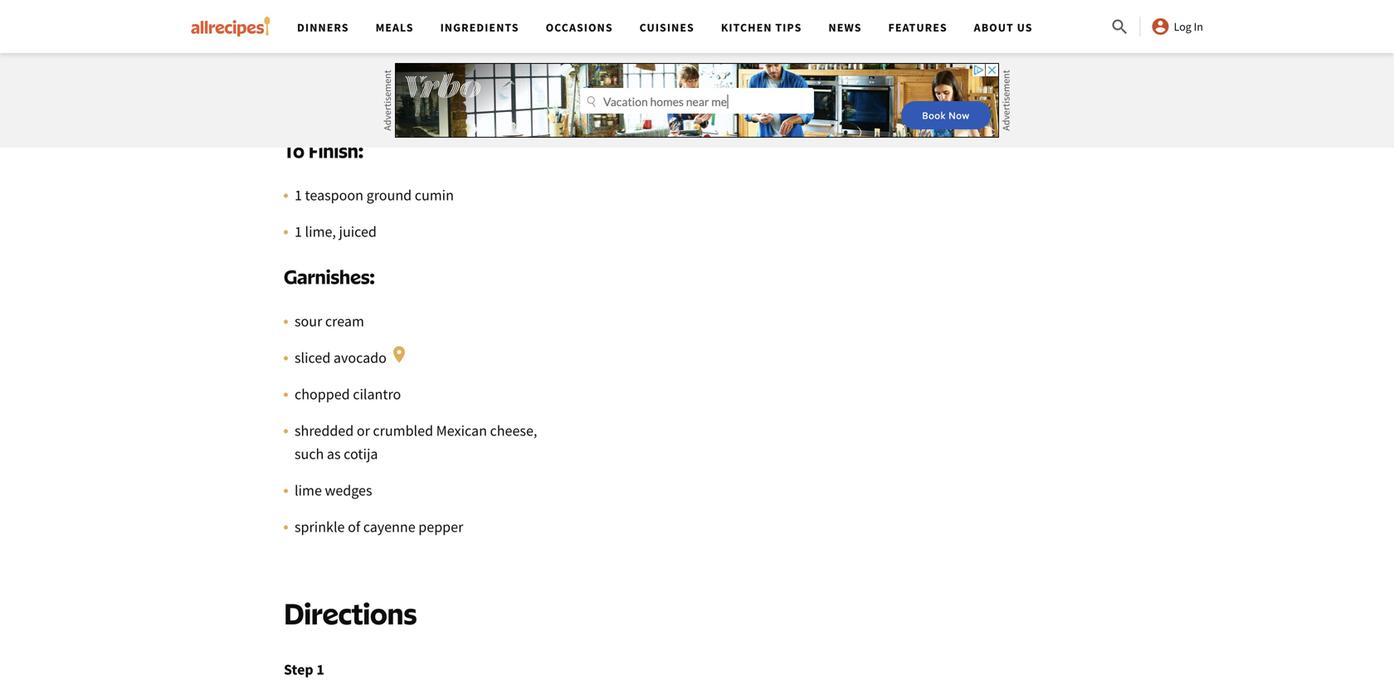 Task type: locate. For each thing, give the bounding box(es) containing it.
in
[[497, 73, 509, 92]]

1
[[295, 186, 302, 204], [295, 222, 302, 241]]

such
[[295, 445, 324, 463]]

pepper
[[449, 73, 494, 92], [419, 518, 463, 536]]

adobo
[[512, 73, 552, 92]]

mexican
[[436, 422, 487, 440]]

about us link
[[974, 20, 1033, 35]]

or
[[357, 422, 370, 440]]

dinners
[[297, 20, 349, 35]]

shredded
[[295, 422, 354, 440]]

account image
[[1151, 17, 1171, 37]]

directions
[[284, 596, 417, 632]]

occasions
[[546, 20, 613, 35]]

features link
[[889, 20, 948, 35]]

2 1 from the top
[[295, 222, 302, 241]]

meals link
[[376, 20, 414, 35]]

sliced avocado
[[295, 348, 387, 367]]

(optional)
[[333, 96, 395, 115]]

1 vertical spatial 1
[[295, 222, 302, 241]]

0 vertical spatial 1
[[295, 186, 302, 204]]

search image
[[1110, 17, 1130, 37]]

lime
[[295, 481, 322, 500]]

teaspoon
[[305, 186, 364, 204]]

of
[[348, 518, 360, 536]]

peeled
[[388, 36, 431, 55]]

1 left the teaspoon
[[295, 186, 302, 204]]

to finish:
[[284, 139, 363, 163]]

about
[[974, 20, 1014, 35]]

lime,
[[305, 222, 336, 241]]

advertisement region
[[395, 63, 999, 138]]

cayenne
[[363, 518, 416, 536]]

garnishes:
[[284, 265, 375, 289]]

1 left lime,
[[295, 222, 302, 241]]

ingredients
[[440, 20, 519, 35]]

us
[[1017, 20, 1033, 35]]

news
[[829, 20, 862, 35]]

sour
[[295, 312, 322, 331]]

navigation containing dinners
[[284, 0, 1110, 53]]

dinners link
[[297, 20, 349, 35]]

ground
[[367, 186, 412, 204]]

cloves,
[[342, 36, 385, 55]]

navigation
[[284, 0, 1110, 53]]

pepper inside chipotle pepper in adobo sauce (optional)
[[449, 73, 494, 92]]

cuisines
[[640, 20, 695, 35]]

6
[[295, 36, 302, 55]]

0 vertical spatial pepper
[[449, 73, 494, 92]]

kitchen tips
[[721, 20, 802, 35]]

occasions link
[[546, 20, 613, 35]]

pepper right cayenne
[[419, 518, 463, 536]]

log in link
[[1151, 17, 1203, 37]]

chopped
[[295, 385, 350, 404]]

shredded or crumbled mexican cheese, such as cotija
[[295, 422, 537, 463]]

to
[[284, 139, 305, 163]]

pepper left in
[[449, 73, 494, 92]]

lime wedges
[[295, 481, 372, 500]]

1 lime, juiced
[[295, 222, 377, 241]]

tips
[[776, 20, 802, 35]]

1 1 from the top
[[295, 186, 302, 204]]

juiced
[[339, 222, 377, 241]]



Task type: vqa. For each thing, say whether or not it's contained in the screenshot.
cilantro
yes



Task type: describe. For each thing, give the bounding box(es) containing it.
meals
[[376, 20, 414, 35]]

6 garlic cloves, peeled
[[295, 36, 431, 55]]

1 teaspoon ground cumin
[[295, 186, 454, 204]]

1 for 1 teaspoon ground cumin
[[295, 186, 302, 204]]

cilantro
[[353, 385, 401, 404]]

1 vertical spatial pepper
[[419, 518, 463, 536]]

whole canned
[[302, 73, 395, 92]]

cumin
[[415, 186, 454, 204]]

sauce
[[295, 96, 330, 115]]

cuisines link
[[640, 20, 695, 35]]

crumbled
[[373, 422, 433, 440]]

sliced
[[295, 348, 331, 367]]

home image
[[191, 17, 271, 37]]

whole
[[305, 73, 343, 92]]

log
[[1174, 19, 1192, 34]]

canned
[[346, 73, 392, 92]]

as
[[327, 445, 341, 463]]

sour cream
[[295, 312, 364, 331]]

chipotle pepper in adobo sauce (optional)
[[295, 73, 552, 115]]

kitchen
[[721, 20, 772, 35]]

log in
[[1174, 19, 1203, 34]]

cotija
[[344, 445, 378, 463]]

1 for 1 lime, juiced
[[295, 222, 302, 241]]

about us
[[974, 20, 1033, 35]]

garlic
[[305, 36, 339, 55]]

cream
[[325, 312, 364, 331]]

features
[[889, 20, 948, 35]]

sprinkle
[[295, 518, 345, 536]]

news link
[[829, 20, 862, 35]]

avocado
[[334, 348, 387, 367]]

ingredients link
[[440, 20, 519, 35]]

chipotle
[[395, 73, 446, 92]]

sprinkle of cayenne pepper
[[295, 518, 463, 536]]

chopped cilantro
[[295, 385, 401, 404]]

finish:
[[309, 139, 363, 163]]

wedges
[[325, 481, 372, 500]]

kitchen tips link
[[721, 20, 802, 35]]

cheese,
[[490, 422, 537, 440]]

in
[[1194, 19, 1203, 34]]



